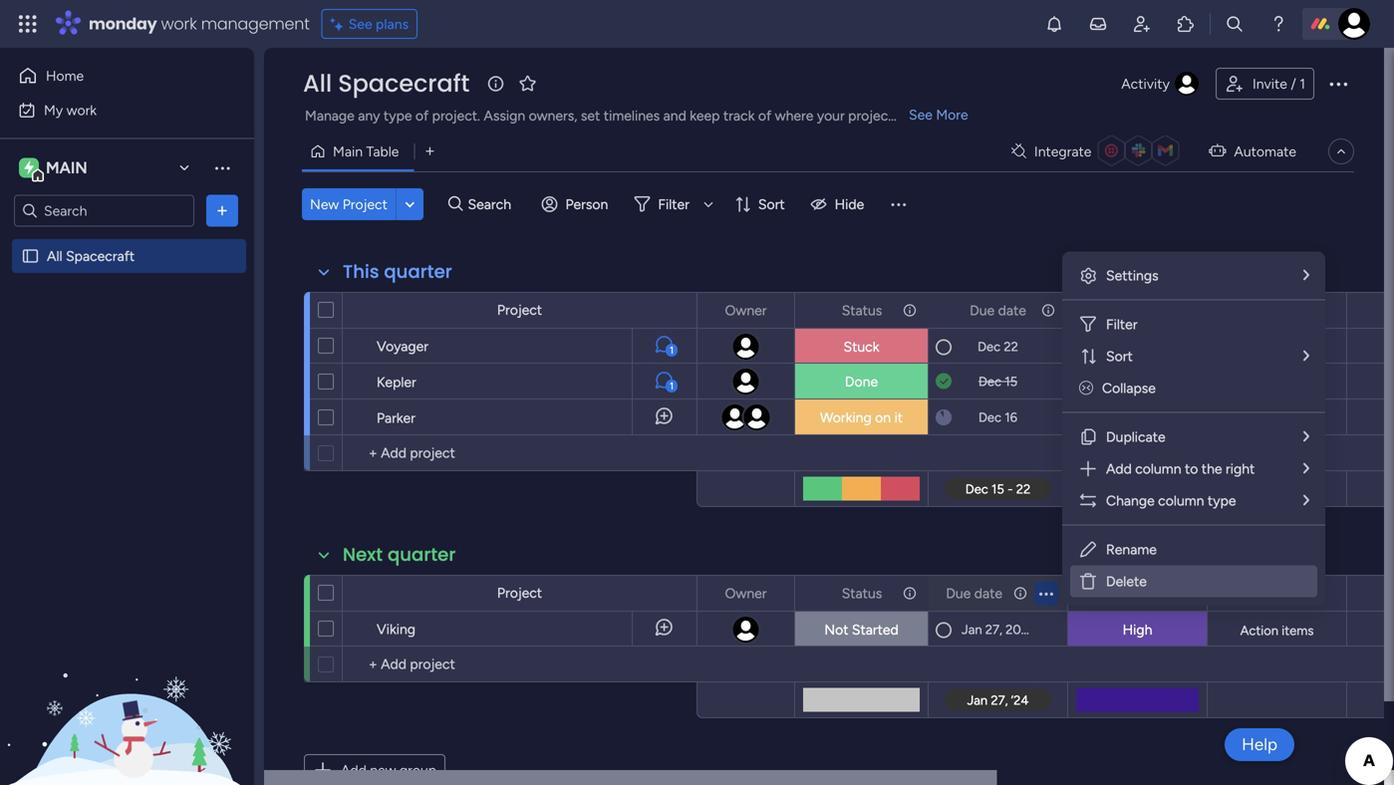 Task type: locate. For each thing, give the bounding box(es) containing it.
column for change
[[1159, 492, 1205, 509]]

0 vertical spatial work
[[161, 12, 197, 35]]

timelines
[[604, 107, 660, 124]]

1 vertical spatial type
[[1208, 492, 1237, 509]]

settings image
[[1079, 266, 1099, 286]]

0 horizontal spatial spacecraft
[[66, 248, 135, 265]]

see left plans
[[349, 15, 372, 32]]

list arrow image for duplicate
[[1304, 430, 1310, 444]]

column information image
[[1041, 303, 1057, 318], [1013, 586, 1029, 602]]

due date for the rightmost column information icon
[[970, 302, 1027, 319]]

1 vertical spatial see
[[909, 106, 933, 123]]

show board description image
[[484, 74, 508, 94]]

type right 'any'
[[384, 107, 412, 124]]

1 button
[[632, 328, 697, 364], [632, 364, 697, 400]]

priority down settings
[[1116, 302, 1160, 319]]

column down add column to the right
[[1159, 492, 1205, 509]]

0 vertical spatial column information image
[[1041, 303, 1057, 318]]

person button
[[534, 188, 620, 220]]

0 horizontal spatial column information image
[[1013, 586, 1029, 602]]

1 horizontal spatial filter
[[1107, 316, 1138, 333]]

3 list arrow image from the top
[[1304, 493, 1310, 508]]

spacecraft inside "list box"
[[66, 248, 135, 265]]

1 vertical spatial dec
[[979, 374, 1002, 390]]

list arrow image
[[1304, 268, 1310, 283], [1304, 430, 1310, 444], [1304, 493, 1310, 508]]

sort right arrow down image
[[759, 196, 785, 213]]

help image
[[1269, 14, 1289, 34]]

see
[[349, 15, 372, 32], [909, 106, 933, 123]]

1 vertical spatial work
[[66, 102, 97, 119]]

22
[[1004, 339, 1019, 355]]

status field for first column information image from the top of the page
[[837, 300, 888, 321]]

status up stuck
[[842, 302, 883, 319]]

1 vertical spatial owner field
[[720, 583, 772, 605]]

Owner field
[[720, 300, 772, 321], [720, 583, 772, 605]]

due up jan
[[946, 585, 971, 602]]

due
[[970, 302, 995, 319], [946, 585, 971, 602]]

see more link
[[907, 105, 971, 125]]

autopilot image
[[1210, 138, 1227, 163]]

1 status from the top
[[842, 302, 883, 319]]

menu image
[[888, 194, 908, 214]]

workspace selection element
[[19, 156, 90, 182]]

sort
[[759, 196, 785, 213], [1107, 348, 1133, 365]]

due date field for left column information icon
[[941, 583, 1008, 605]]

of left project.
[[416, 107, 429, 124]]

dapulse integrations image
[[1012, 144, 1027, 159]]

0 vertical spatial due
[[970, 302, 995, 319]]

3 dec from the top
[[979, 410, 1002, 426]]

0 vertical spatial all
[[303, 67, 332, 100]]

main button
[[14, 151, 198, 185]]

type down 'the'
[[1208, 492, 1237, 509]]

filter right filter icon
[[1107, 316, 1138, 333]]

workspace image
[[19, 157, 39, 179], [24, 157, 34, 179]]

list arrow image for collapse
[[1304, 349, 1310, 363]]

list arrow image
[[1304, 349, 1310, 363], [1304, 462, 1310, 476]]

0 horizontal spatial all spacecraft
[[47, 248, 135, 265]]

work
[[161, 12, 197, 35], [66, 102, 97, 119]]

due date field up dec 22
[[965, 300, 1032, 321]]

work right my
[[66, 102, 97, 119]]

2 vertical spatial dec
[[979, 410, 1002, 426]]

change column type image
[[1079, 491, 1099, 511]]

type for column
[[1208, 492, 1237, 509]]

0 horizontal spatial sort
[[759, 196, 785, 213]]

v2 collapse column outline image
[[1080, 380, 1094, 397]]

manage
[[305, 107, 355, 124]]

invite / 1 button
[[1216, 68, 1315, 100]]

1 vertical spatial due date
[[946, 585, 1003, 602]]

1 vertical spatial column information image
[[902, 586, 918, 602]]

None field
[[1253, 300, 1302, 321]]

spacecraft down search in workspace field
[[66, 248, 135, 265]]

date up 22
[[998, 302, 1027, 319]]

type inside menu
[[1208, 492, 1237, 509]]

0 vertical spatial status
[[842, 302, 883, 319]]

1 horizontal spatial all spacecraft
[[303, 67, 470, 100]]

angle down image
[[405, 197, 415, 212]]

0 vertical spatial type
[[384, 107, 412, 124]]

dec for dec 22
[[978, 339, 1001, 355]]

working on it
[[820, 409, 903, 426]]

parker
[[377, 410, 416, 427]]

medium for parker
[[1113, 409, 1163, 426]]

of right track
[[758, 107, 772, 124]]

0 horizontal spatial work
[[66, 102, 97, 119]]

2 owner from the top
[[725, 585, 767, 602]]

1 for done
[[670, 380, 674, 392]]

This quarter field
[[338, 259, 457, 285]]

0 vertical spatial column information image
[[902, 303, 918, 318]]

column information image up 2024 at the right bottom of page
[[1013, 586, 1029, 602]]

date
[[998, 302, 1027, 319], [975, 585, 1003, 602]]

2 priority field from the top
[[1111, 583, 1165, 605]]

quarter
[[384, 259, 452, 285], [388, 542, 456, 568]]

1 vertical spatial date
[[975, 585, 1003, 602]]

1 horizontal spatial work
[[161, 12, 197, 35]]

right
[[1226, 461, 1255, 477]]

Search in workspace field
[[42, 199, 166, 222]]

Status field
[[837, 300, 888, 321], [837, 583, 888, 605]]

0 horizontal spatial all
[[47, 248, 62, 265]]

1 vertical spatial sort
[[1107, 348, 1133, 365]]

list arrow image for change column type
[[1304, 462, 1310, 476]]

hide
[[835, 196, 865, 213]]

status field up stuck
[[837, 300, 888, 321]]

filter left arrow down image
[[658, 196, 690, 213]]

column
[[1136, 461, 1182, 477], [1159, 492, 1205, 509]]

all spacecraft up 'any'
[[303, 67, 470, 100]]

1 horizontal spatial spacecraft
[[338, 67, 470, 100]]

working
[[820, 409, 872, 426]]

monday
[[89, 12, 157, 35]]

2 status from the top
[[842, 585, 883, 602]]

quarter for next quarter
[[388, 542, 456, 568]]

1 vertical spatial medium
[[1113, 409, 1163, 426]]

16
[[1005, 410, 1018, 426]]

1 horizontal spatial type
[[1208, 492, 1237, 509]]

any
[[358, 107, 380, 124]]

notifications image
[[1045, 14, 1065, 34]]

0 horizontal spatial of
[[416, 107, 429, 124]]

quarter right next
[[388, 542, 456, 568]]

spacecraft
[[338, 67, 470, 100], [66, 248, 135, 265]]

sort up the critical
[[1107, 348, 1133, 365]]

options image
[[212, 201, 232, 221], [767, 294, 781, 327], [901, 577, 915, 611], [1040, 577, 1054, 611], [1319, 577, 1333, 611]]

1 vertical spatial list arrow image
[[1304, 462, 1310, 476]]

activity
[[1122, 75, 1170, 92]]

0 vertical spatial dec
[[978, 339, 1001, 355]]

see for see more
[[909, 106, 933, 123]]

1 vertical spatial filter
[[1107, 316, 1138, 333]]

priority field down settings
[[1111, 300, 1165, 321]]

filter button
[[626, 188, 721, 220]]

delete
[[1107, 573, 1147, 590]]

stuck
[[844, 338, 880, 355]]

status up not started
[[842, 585, 883, 602]]

1 horizontal spatial see
[[909, 106, 933, 123]]

2024
[[1006, 622, 1037, 638]]

hide button
[[803, 188, 876, 220]]

medium for voyager
[[1113, 338, 1163, 355]]

1 workspace image from the left
[[19, 157, 39, 179]]

started
[[852, 622, 899, 638]]

0 vertical spatial quarter
[[384, 259, 452, 285]]

medium up duplicate
[[1113, 409, 1163, 426]]

done
[[845, 373, 878, 390]]

Priority field
[[1111, 300, 1165, 321], [1111, 583, 1165, 605]]

project
[[343, 196, 388, 213], [497, 302, 542, 318], [497, 585, 542, 602]]

dec 15
[[979, 374, 1018, 390]]

due date up dec 22
[[970, 302, 1027, 319]]

date up 27,
[[975, 585, 1003, 602]]

1 vertical spatial all spacecraft
[[47, 248, 135, 265]]

all spacecraft down search in workspace field
[[47, 248, 135, 265]]

due date for left column information icon
[[946, 585, 1003, 602]]

items right action
[[1282, 623, 1314, 639]]

options image
[[1327, 72, 1351, 96], [901, 294, 915, 327], [1040, 294, 1054, 327], [1319, 294, 1333, 327], [767, 577, 781, 611], [1179, 577, 1193, 611]]

0 vertical spatial status field
[[837, 300, 888, 321]]

2 items from the top
[[1282, 623, 1314, 639]]

keep
[[690, 107, 720, 124]]

all spacecraft
[[303, 67, 470, 100], [47, 248, 135, 265]]

0 vertical spatial see
[[349, 15, 372, 32]]

2 1 button from the top
[[632, 364, 697, 400]]

priority field up high
[[1111, 583, 1165, 605]]

column information image
[[902, 303, 918, 318], [902, 586, 918, 602]]

2 list arrow image from the top
[[1304, 430, 1310, 444]]

1 vertical spatial quarter
[[388, 542, 456, 568]]

0 vertical spatial owner
[[725, 302, 767, 319]]

status field up not started
[[837, 583, 888, 605]]

0 horizontal spatial see
[[349, 15, 372, 32]]

2 vertical spatial project
[[497, 585, 542, 602]]

work for my
[[66, 102, 97, 119]]

1 vertical spatial priority
[[1116, 585, 1160, 602]]

items up other at bottom right
[[1282, 340, 1314, 356]]

delete image
[[1079, 572, 1099, 592]]

Next quarter field
[[338, 542, 461, 568]]

0 vertical spatial due date
[[970, 302, 1027, 319]]

1 horizontal spatial of
[[758, 107, 772, 124]]

1 vertical spatial due date field
[[941, 583, 1008, 605]]

2 list arrow image from the top
[[1304, 462, 1310, 476]]

column left to
[[1136, 461, 1182, 477]]

all right the public board icon
[[47, 248, 62, 265]]

quarter right this
[[384, 259, 452, 285]]

⚠️️
[[1155, 373, 1169, 390]]

0 vertical spatial items
[[1282, 340, 1314, 356]]

column information image left filter icon
[[1041, 303, 1057, 318]]

work inside button
[[66, 102, 97, 119]]

2 dec from the top
[[979, 374, 1002, 390]]

items
[[1282, 340, 1314, 356], [1282, 623, 1314, 639]]

2 of from the left
[[758, 107, 772, 124]]

0 vertical spatial filter
[[658, 196, 690, 213]]

0 vertical spatial column
[[1136, 461, 1182, 477]]

work right monday at left
[[161, 12, 197, 35]]

0 vertical spatial priority field
[[1111, 300, 1165, 321]]

0 horizontal spatial filter
[[658, 196, 690, 213]]

1 1 button from the top
[[632, 328, 697, 364]]

1 status field from the top
[[837, 300, 888, 321]]

spacecraft up 'any'
[[338, 67, 470, 100]]

option
[[0, 238, 254, 242]]

see more
[[909, 106, 969, 123]]

1 vertical spatial priority field
[[1111, 583, 1165, 605]]

1 vertical spatial owner
[[725, 585, 767, 602]]

status for 'status' field associated with first column information image from the top of the page
[[842, 302, 883, 319]]

1 vertical spatial column information image
[[1013, 586, 1029, 602]]

0 vertical spatial medium
[[1113, 338, 1163, 355]]

Due date field
[[965, 300, 1032, 321], [941, 583, 1008, 605]]

due up dec 22
[[970, 302, 995, 319]]

0 horizontal spatial type
[[384, 107, 412, 124]]

lottie animation element
[[0, 584, 254, 786]]

dec left 22
[[978, 339, 1001, 355]]

1 column information image from the top
[[902, 303, 918, 318]]

all up manage
[[303, 67, 332, 100]]

priority up high
[[1116, 585, 1160, 602]]

0 vertical spatial date
[[998, 302, 1027, 319]]

1 medium from the top
[[1113, 338, 1163, 355]]

0 vertical spatial priority
[[1116, 302, 1160, 319]]

1 vertical spatial spacecraft
[[66, 248, 135, 265]]

owners,
[[529, 107, 578, 124]]

due date up jan
[[946, 585, 1003, 602]]

dec left 16
[[979, 410, 1002, 426]]

1 button for kepler
[[632, 364, 697, 400]]

0 vertical spatial 1
[[1300, 75, 1306, 92]]

2 column information image from the top
[[902, 586, 918, 602]]

all
[[303, 67, 332, 100], [47, 248, 62, 265]]

invite / 1
[[1253, 75, 1306, 92]]

27,
[[986, 622, 1003, 638]]

1 list arrow image from the top
[[1304, 349, 1310, 363]]

due date field up jan
[[941, 583, 1008, 605]]

rename
[[1107, 541, 1157, 558]]

0 vertical spatial due date field
[[965, 300, 1032, 321]]

lottie animation image
[[0, 584, 254, 786]]

1 vertical spatial 1
[[670, 344, 674, 356]]

1 vertical spatial items
[[1282, 623, 1314, 639]]

new project
[[310, 196, 388, 213]]

see plans
[[349, 15, 409, 32]]

0 vertical spatial sort
[[759, 196, 785, 213]]

2 vertical spatial 1
[[670, 380, 674, 392]]

1 vertical spatial column
[[1159, 492, 1205, 509]]

2 status field from the top
[[837, 583, 888, 605]]

0 vertical spatial list arrow image
[[1304, 349, 1310, 363]]

1 list arrow image from the top
[[1304, 268, 1310, 283]]

all inside all spacecraft "list box"
[[47, 248, 62, 265]]

project inside button
[[343, 196, 388, 213]]

1 vertical spatial list arrow image
[[1304, 430, 1310, 444]]

all spacecraft list box
[[0, 235, 254, 542]]

0 vertical spatial project
[[343, 196, 388, 213]]

to
[[1185, 461, 1199, 477]]

medium up critical ⚠️️
[[1113, 338, 1163, 355]]

0 vertical spatial owner field
[[720, 300, 772, 321]]

menu containing settings
[[1063, 252, 1326, 606]]

viking
[[377, 621, 416, 638]]

dec
[[978, 339, 1001, 355], [979, 374, 1002, 390], [979, 410, 1002, 426]]

your
[[817, 107, 845, 124]]

1 vertical spatial status
[[842, 585, 883, 602]]

1 vertical spatial all
[[47, 248, 62, 265]]

0 vertical spatial list arrow image
[[1304, 268, 1310, 283]]

see left more
[[909, 106, 933, 123]]

add view image
[[426, 144, 434, 159]]

settings
[[1107, 267, 1159, 284]]

my work button
[[12, 94, 214, 126]]

action
[[1241, 623, 1279, 639]]

assign
[[484, 107, 526, 124]]

All Spacecraft field
[[298, 67, 475, 100]]

2 vertical spatial list arrow image
[[1304, 493, 1310, 508]]

dec left 15
[[979, 374, 1002, 390]]

1 for medium
[[670, 344, 674, 356]]

1 vertical spatial project
[[497, 302, 542, 318]]

see for see plans
[[349, 15, 372, 32]]

stands.
[[897, 107, 941, 124]]

menu
[[1063, 252, 1326, 606]]

0 vertical spatial spacecraft
[[338, 67, 470, 100]]

1 vertical spatial status field
[[837, 583, 888, 605]]

dec for dec 16
[[979, 410, 1002, 426]]

1 dec from the top
[[978, 339, 1001, 355]]

not
[[825, 622, 849, 638]]

where
[[775, 107, 814, 124]]

owner
[[725, 302, 767, 319], [725, 585, 767, 602]]

2 medium from the top
[[1113, 409, 1163, 426]]

see inside button
[[349, 15, 372, 32]]



Task type: vqa. For each thing, say whether or not it's contained in the screenshot.
circle o icon
no



Task type: describe. For each thing, give the bounding box(es) containing it.
it
[[895, 409, 903, 426]]

1 horizontal spatial sort
[[1107, 348, 1133, 365]]

duplicate image
[[1079, 427, 1099, 447]]

workspace options image
[[212, 158, 232, 178]]

search everything image
[[1225, 14, 1245, 34]]

main table button
[[302, 136, 414, 167]]

change
[[1107, 492, 1155, 509]]

1 priority from the top
[[1116, 302, 1160, 319]]

0 vertical spatial all spacecraft
[[303, 67, 470, 100]]

list arrow image for settings
[[1304, 268, 1310, 283]]

+ Add project text field
[[353, 442, 688, 466]]

home
[[46, 67, 84, 84]]

more
[[936, 106, 969, 123]]

automate
[[1234, 143, 1297, 160]]

filter inside popup button
[[658, 196, 690, 213]]

on
[[875, 409, 891, 426]]

work for monday
[[161, 12, 197, 35]]

sort image
[[1079, 346, 1099, 366]]

rename image
[[1079, 540, 1099, 560]]

inbox image
[[1089, 14, 1108, 34]]

apps image
[[1176, 14, 1196, 34]]

table
[[366, 143, 399, 160]]

due date field for the rightmost column information icon
[[965, 300, 1032, 321]]

v2 done deadline image
[[936, 372, 952, 391]]

public board image
[[21, 247, 40, 266]]

manage any type of project. assign owners, set timelines and keep track of where your project stands.
[[305, 107, 941, 124]]

main
[[333, 143, 363, 160]]

dec 22
[[978, 339, 1019, 355]]

the
[[1202, 461, 1223, 477]]

other
[[1261, 411, 1294, 427]]

Search field
[[463, 190, 523, 218]]

2 owner field from the top
[[720, 583, 772, 605]]

my work
[[44, 102, 97, 119]]

add to favorites image
[[518, 73, 538, 93]]

1 vertical spatial due
[[946, 585, 971, 602]]

and
[[664, 107, 687, 124]]

/
[[1291, 75, 1297, 92]]

2 workspace image from the left
[[24, 157, 34, 179]]

set
[[581, 107, 600, 124]]

column for add
[[1136, 461, 1182, 477]]

collapse board header image
[[1334, 144, 1350, 159]]

15
[[1005, 374, 1018, 390]]

dec for dec 15
[[979, 374, 1002, 390]]

new project button
[[302, 188, 396, 220]]

1 priority field from the top
[[1111, 300, 1165, 321]]

voyager
[[377, 338, 429, 355]]

filter image
[[1079, 315, 1099, 334]]

critical ⚠️️
[[1107, 373, 1169, 390]]

person
[[566, 196, 608, 213]]

notes
[[1258, 585, 1297, 602]]

dec 16
[[979, 410, 1018, 426]]

activity button
[[1114, 68, 1208, 100]]

monday work management
[[89, 12, 310, 35]]

status for 'status' field for 1st column information image from the bottom
[[842, 585, 883, 602]]

project.
[[432, 107, 480, 124]]

add column to the right image
[[1079, 459, 1099, 479]]

type for any
[[384, 107, 412, 124]]

this
[[343, 259, 379, 285]]

collapse
[[1103, 380, 1156, 397]]

+ Add project text field
[[353, 653, 688, 677]]

v2 search image
[[448, 193, 463, 216]]

1 horizontal spatial all
[[303, 67, 332, 100]]

this quarter
[[343, 259, 452, 285]]

1 inside button
[[1300, 75, 1306, 92]]

1 button for voyager
[[632, 328, 697, 364]]

not started
[[825, 622, 899, 638]]

project
[[848, 107, 894, 124]]

1 owner from the top
[[725, 302, 767, 319]]

invite
[[1253, 75, 1288, 92]]

select product image
[[18, 14, 38, 34]]

project for next quarter
[[497, 585, 542, 602]]

Notes field
[[1253, 583, 1302, 605]]

quarter for this quarter
[[384, 259, 452, 285]]

help button
[[1225, 729, 1295, 762]]

change column type
[[1107, 492, 1237, 509]]

noah lott image
[[1339, 8, 1371, 40]]

2 priority from the top
[[1116, 585, 1160, 602]]

status field for 1st column information image from the bottom
[[837, 583, 888, 605]]

integrate
[[1035, 143, 1092, 160]]

next
[[343, 542, 383, 568]]

list arrow image for change column type
[[1304, 493, 1310, 508]]

jan
[[962, 622, 982, 638]]

home button
[[12, 60, 214, 92]]

kepler
[[377, 374, 416, 391]]

action items
[[1241, 623, 1314, 639]]

sort button
[[727, 188, 797, 220]]

1 horizontal spatial column information image
[[1041, 303, 1057, 318]]

sort inside popup button
[[759, 196, 785, 213]]

high
[[1123, 622, 1153, 638]]

invite members image
[[1132, 14, 1152, 34]]

my
[[44, 102, 63, 119]]

date for the rightmost column information icon
[[998, 302, 1027, 319]]

critical
[[1107, 373, 1151, 390]]

help
[[1242, 735, 1278, 755]]

plans
[[376, 15, 409, 32]]

management
[[201, 12, 310, 35]]

add
[[1107, 461, 1132, 477]]

new
[[310, 196, 339, 213]]

main
[[46, 158, 87, 177]]

project for this quarter
[[497, 302, 542, 318]]

1 of from the left
[[416, 107, 429, 124]]

main table
[[333, 143, 399, 160]]

arrow down image
[[697, 192, 721, 216]]

see plans button
[[322, 9, 418, 39]]

1 owner field from the top
[[720, 300, 772, 321]]

duplicate
[[1107, 429, 1166, 446]]

all spacecraft inside "list box"
[[47, 248, 135, 265]]

1 items from the top
[[1282, 340, 1314, 356]]

date for left column information icon
[[975, 585, 1003, 602]]

jan 27, 2024
[[962, 622, 1037, 638]]

next quarter
[[343, 542, 456, 568]]

track
[[724, 107, 755, 124]]



